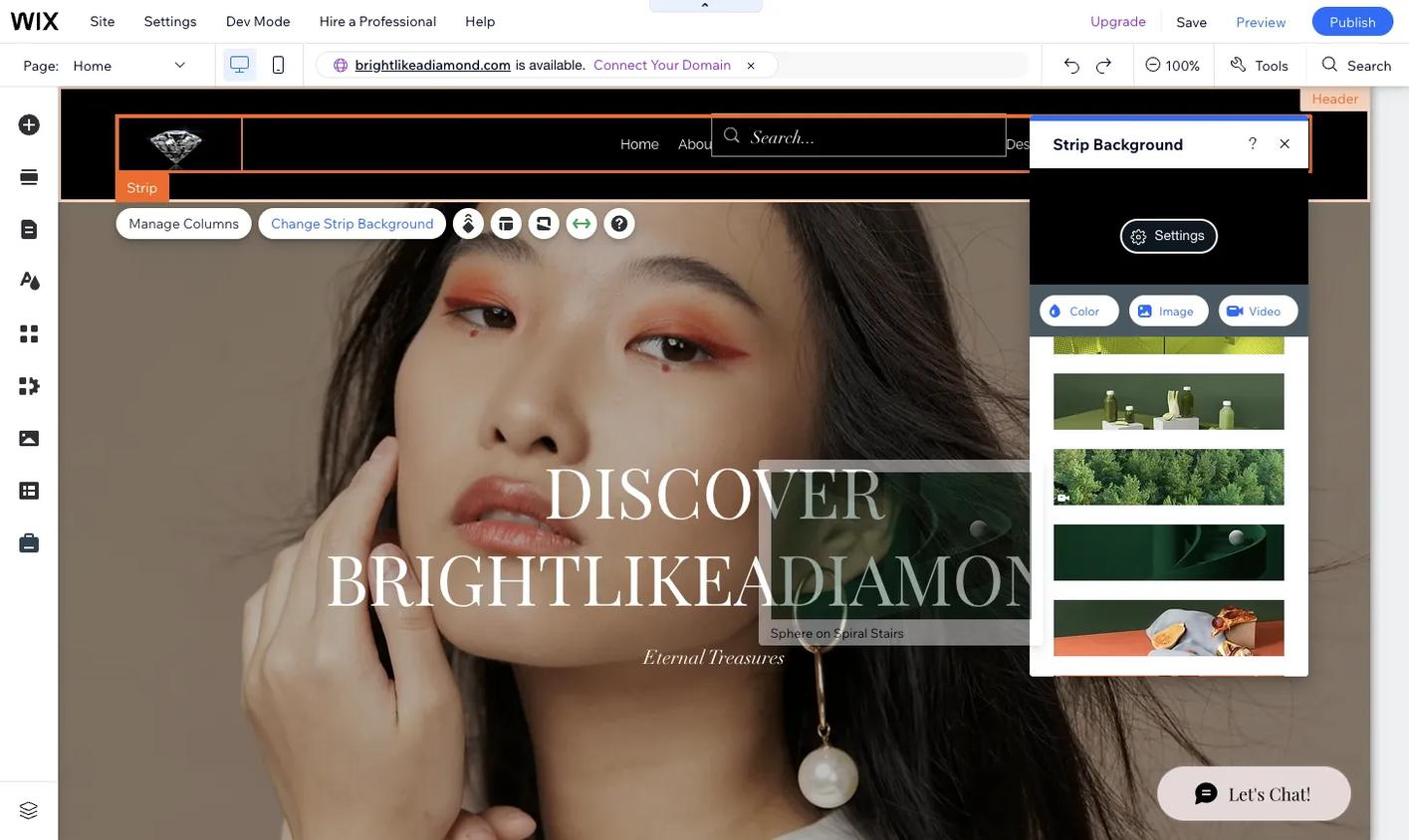 Task type: vqa. For each thing, say whether or not it's contained in the screenshot.
Text Creator Create content and place it anywhere you need it.
no



Task type: locate. For each thing, give the bounding box(es) containing it.
strip for strip background
[[1058, 135, 1095, 155]]

100%
[[1171, 57, 1206, 74]]

1 vertical spatial strip
[[127, 180, 158, 197]]

help
[[468, 13, 498, 30]]

columns
[[184, 216, 240, 233]]

1 horizontal spatial strip
[[325, 216, 356, 233]]

header
[[1318, 90, 1365, 107]]

strip
[[1058, 135, 1095, 155], [127, 180, 158, 197], [325, 216, 356, 233]]

2 vertical spatial strip
[[325, 216, 356, 233]]

mode
[[255, 13, 292, 30]]

background
[[1098, 135, 1189, 155], [359, 216, 436, 233]]

2 horizontal spatial strip
[[1058, 135, 1095, 155]]

upgrade
[[1096, 13, 1152, 30]]

on
[[820, 628, 835, 644]]

settings
[[145, 13, 198, 30], [1160, 228, 1210, 244]]

strip background
[[1058, 135, 1189, 155]]

a
[[350, 13, 358, 30]]

is
[[518, 57, 528, 73]]

change strip background
[[272, 216, 436, 233]]

save button
[[1167, 0, 1228, 43]]

0 vertical spatial strip
[[1058, 135, 1095, 155]]

1 vertical spatial settings
[[1160, 228, 1210, 244]]

0 horizontal spatial background
[[359, 216, 436, 233]]

available.
[[532, 57, 589, 73]]

settings up image
[[1160, 228, 1210, 244]]

0 vertical spatial background
[[1098, 135, 1189, 155]]

stairs
[[875, 628, 908, 644]]

settings left dev
[[145, 13, 198, 30]]

1 vertical spatial background
[[359, 216, 436, 233]]

hire a professional
[[321, 13, 438, 30]]

publish
[[1336, 13, 1383, 30]]

dev
[[227, 13, 252, 30]]

preview button
[[1228, 0, 1307, 43]]

0 vertical spatial settings
[[145, 13, 198, 30]]

0 horizontal spatial strip
[[127, 180, 158, 197]]

tools button
[[1220, 44, 1312, 87]]

change
[[272, 216, 322, 233]]

your
[[654, 56, 682, 73]]



Task type: describe. For each thing, give the bounding box(es) containing it.
manage
[[129, 216, 181, 233]]

dev mode
[[227, 13, 292, 30]]

site
[[90, 13, 116, 30]]

publish button
[[1319, 7, 1400, 36]]

tools
[[1261, 57, 1295, 74]]

search
[[1354, 57, 1398, 74]]

save
[[1182, 13, 1213, 30]]

1 horizontal spatial settings
[[1160, 228, 1210, 244]]

spiral
[[838, 628, 872, 644]]

sphere
[[774, 628, 817, 644]]

color
[[1075, 305, 1105, 319]]

connect
[[596, 56, 651, 73]]

0 horizontal spatial settings
[[145, 13, 198, 30]]

domain
[[685, 56, 735, 73]]

professional
[[361, 13, 438, 30]]

video
[[1255, 305, 1287, 319]]

manage columns
[[129, 216, 240, 233]]

brightlikeadiamond.com
[[357, 56, 513, 73]]

image
[[1165, 305, 1199, 319]]

100% button
[[1140, 44, 1219, 87]]

home
[[74, 57, 112, 74]]

search button
[[1313, 44, 1416, 87]]

is available. connect your domain
[[518, 56, 735, 73]]

sphere on spiral stairs
[[774, 628, 908, 644]]

strip for strip
[[127, 180, 158, 197]]

1 horizontal spatial background
[[1098, 135, 1189, 155]]

hire
[[321, 13, 347, 30]]

preview
[[1242, 13, 1292, 30]]



